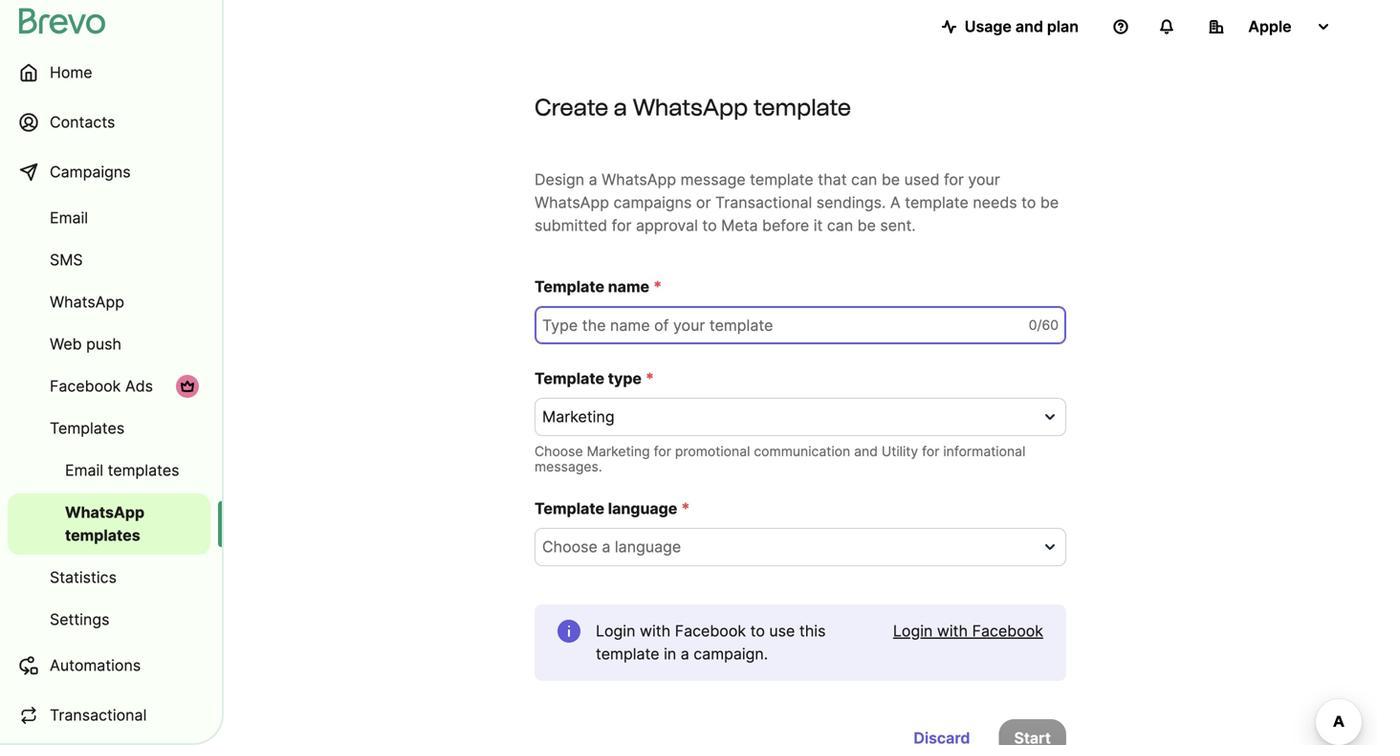 Task type: describe. For each thing, give the bounding box(es) containing it.
1 vertical spatial to
[[703, 216, 717, 235]]

whatsapp templates link
[[8, 494, 211, 555]]

choose for choose marketing for promotional communication and utility for informational messages.
[[535, 444, 583, 460]]

/
[[1038, 317, 1043, 333]]

contacts link
[[8, 100, 211, 145]]

choose marketing for promotional communication and utility for informational messages.
[[535, 444, 1026, 475]]

informational
[[944, 444, 1026, 460]]

that
[[818, 170, 847, 189]]

campaigns link
[[8, 149, 211, 195]]

0 vertical spatial can
[[852, 170, 878, 189]]

transactional inside design a whatsapp message template that can be used for your whatsapp campaigns or transactional sendings. a template needs to be submitted for approval to meta before it can be sent.
[[716, 193, 813, 212]]

a for choose
[[602, 538, 611, 556]]

a
[[891, 193, 901, 212]]

email templates link
[[8, 452, 211, 490]]

apple
[[1249, 17, 1292, 36]]

choose for choose a language
[[543, 538, 598, 556]]

whatsapp down email templates link
[[65, 503, 145, 522]]

whatsapp templates
[[65, 503, 145, 545]]

for left your
[[944, 170, 964, 189]]

transactional link
[[8, 693, 211, 739]]

create a whatsapp template
[[535, 93, 852, 121]]

web push
[[50, 335, 122, 354]]

Type the name of your template text field
[[535, 306, 1067, 344]]

statistics link
[[8, 559, 211, 597]]

to inside login with facebook to use this template in a campaign.
[[751, 622, 765, 641]]

* for template language *
[[682, 499, 690, 518]]

0 vertical spatial language
[[608, 499, 678, 518]]

email link
[[8, 199, 211, 237]]

login for login with facebook
[[894, 622, 933, 641]]

0 / 60
[[1029, 317, 1059, 333]]

needs
[[973, 193, 1018, 212]]

message
[[681, 170, 746, 189]]

sms link
[[8, 241, 211, 279]]

2 vertical spatial be
[[858, 216, 876, 235]]

2 horizontal spatial be
[[1041, 193, 1059, 212]]

and inside button
[[1016, 17, 1044, 36]]

a for create
[[614, 93, 628, 121]]

transactional inside transactional link
[[50, 706, 147, 725]]

0 horizontal spatial facebook
[[50, 377, 121, 396]]

it
[[814, 216, 823, 235]]

name
[[608, 277, 650, 296]]

utility
[[882, 444, 919, 460]]

or
[[697, 193, 711, 212]]

template inside login with facebook to use this template in a campaign.
[[596, 645, 660, 664]]

a for design
[[589, 170, 598, 189]]

whatsapp link
[[8, 283, 211, 322]]

campaign.
[[694, 645, 769, 664]]

templates for email templates
[[108, 461, 179, 480]]

choose a language
[[543, 538, 682, 556]]

with for login with facebook to use this template in a campaign.
[[640, 622, 671, 641]]

for left 'promotional'
[[654, 444, 672, 460]]

60
[[1043, 317, 1059, 333]]

left___rvooi image
[[180, 379, 195, 394]]

used
[[905, 170, 940, 189]]

messages.
[[535, 459, 603, 475]]

template down used
[[905, 193, 969, 212]]

apple button
[[1194, 8, 1347, 46]]

with for login with facebook
[[938, 622, 968, 641]]

0 vertical spatial to
[[1022, 193, 1037, 212]]

usage and plan button
[[927, 8, 1095, 46]]

facebook for login with facebook
[[973, 622, 1044, 641]]

facebook for login with facebook to use this template in a campaign.
[[675, 622, 746, 641]]

settings
[[50, 610, 110, 629]]

campaigns
[[614, 193, 692, 212]]

for right utility
[[923, 444, 940, 460]]

facebook ads link
[[8, 367, 211, 406]]

sendings.
[[817, 193, 886, 212]]



Task type: vqa. For each thing, say whether or not it's contained in the screenshot.
Template name's the "Template"
yes



Task type: locate. For each thing, give the bounding box(es) containing it.
* right the type at the left of the page
[[646, 369, 655, 388]]

in
[[664, 645, 677, 664]]

automations
[[50, 656, 141, 675]]

a right the design at the top left of page
[[589, 170, 598, 189]]

marketing
[[543, 408, 615, 426], [587, 444, 650, 460]]

facebook inside login with facebook to use this template in a campaign.
[[675, 622, 746, 641]]

login
[[596, 622, 636, 641], [894, 622, 933, 641]]

login for login with facebook to use this template in a campaign.
[[596, 622, 636, 641]]

for down campaigns
[[612, 216, 632, 235]]

none field inside choose a language popup button
[[543, 536, 1036, 559]]

with inside login with facebook to use this template in a campaign.
[[640, 622, 671, 641]]

0 vertical spatial be
[[882, 170, 901, 189]]

alert
[[535, 605, 1067, 681]]

email for email
[[50, 209, 88, 227]]

0 horizontal spatial be
[[858, 216, 876, 235]]

promotional
[[675, 444, 751, 460]]

0 vertical spatial and
[[1016, 17, 1044, 36]]

a inside choose a language popup button
[[602, 538, 611, 556]]

1 vertical spatial choose
[[543, 538, 598, 556]]

language up the choose a language
[[608, 499, 678, 518]]

your
[[969, 170, 1001, 189]]

to
[[1022, 193, 1037, 212], [703, 216, 717, 235], [751, 622, 765, 641]]

language
[[608, 499, 678, 518], [615, 538, 682, 556]]

email inside email link
[[50, 209, 88, 227]]

marketing inside marketing popup button
[[543, 408, 615, 426]]

None field
[[543, 536, 1036, 559]]

2 vertical spatial *
[[682, 499, 690, 518]]

alert containing login with facebook to use this template in a campaign.
[[535, 605, 1067, 681]]

* down 'promotional'
[[682, 499, 690, 518]]

be down sendings.
[[858, 216, 876, 235]]

to right "needs"
[[1022, 193, 1037, 212]]

choose inside popup button
[[543, 538, 598, 556]]

template for template language
[[535, 499, 605, 518]]

0 vertical spatial transactional
[[716, 193, 813, 212]]

a inside login with facebook to use this template in a campaign.
[[681, 645, 690, 664]]

can up sendings.
[[852, 170, 878, 189]]

templates for whatsapp templates
[[65, 526, 140, 545]]

and left the plan
[[1016, 17, 1044, 36]]

facebook
[[50, 377, 121, 396], [675, 622, 746, 641], [973, 622, 1044, 641]]

login inside login with facebook to use this template in a campaign.
[[596, 622, 636, 641]]

2 template from the top
[[535, 369, 605, 388]]

2 with from the left
[[938, 622, 968, 641]]

0 vertical spatial email
[[50, 209, 88, 227]]

home
[[50, 63, 92, 82]]

submitted
[[535, 216, 608, 235]]

1 vertical spatial can
[[828, 216, 854, 235]]

template left in
[[596, 645, 660, 664]]

template type *
[[535, 369, 655, 388]]

a inside design a whatsapp message template that can be used for your whatsapp campaigns or transactional sendings. a template needs to be submitted for approval to meta before it can be sent.
[[589, 170, 598, 189]]

with
[[640, 622, 671, 641], [938, 622, 968, 641]]

2 horizontal spatial facebook
[[973, 622, 1044, 641]]

1 vertical spatial marketing
[[587, 444, 650, 460]]

0 vertical spatial *
[[654, 277, 662, 296]]

* right name
[[654, 277, 662, 296]]

transactional
[[716, 193, 813, 212], [50, 706, 147, 725]]

1 with from the left
[[640, 622, 671, 641]]

create
[[535, 93, 609, 121]]

1 horizontal spatial to
[[751, 622, 765, 641]]

3 template from the top
[[535, 499, 605, 518]]

templates up the statistics "link"
[[65, 526, 140, 545]]

marketing inside choose marketing for promotional communication and utility for informational messages.
[[587, 444, 650, 460]]

templates link
[[8, 410, 211, 448]]

choose a language button
[[535, 528, 1067, 566]]

2 vertical spatial to
[[751, 622, 765, 641]]

choose
[[535, 444, 583, 460], [543, 538, 598, 556]]

be right "needs"
[[1041, 193, 1059, 212]]

sms
[[50, 251, 83, 269]]

choose up template language * at the bottom of page
[[535, 444, 583, 460]]

use
[[770, 622, 796, 641]]

usage
[[965, 17, 1012, 36]]

templates inside whatsapp templates
[[65, 526, 140, 545]]

design
[[535, 170, 585, 189]]

contacts
[[50, 113, 115, 132]]

template for template name
[[535, 277, 605, 296]]

choose down template language * at the bottom of page
[[543, 538, 598, 556]]

template name *
[[535, 277, 662, 296]]

be up the a
[[882, 170, 901, 189]]

templates
[[108, 461, 179, 480], [65, 526, 140, 545]]

0 horizontal spatial and
[[855, 444, 878, 460]]

ads
[[125, 377, 153, 396]]

2 login from the left
[[894, 622, 933, 641]]

login with facebook to use this template in a campaign.
[[596, 622, 826, 664]]

web
[[50, 335, 82, 354]]

can right the it
[[828, 216, 854, 235]]

template left the type at the left of the page
[[535, 369, 605, 388]]

marketing up template language * at the bottom of page
[[587, 444, 650, 460]]

email for email templates
[[65, 461, 103, 480]]

login with facebook
[[894, 622, 1044, 641]]

0 horizontal spatial transactional
[[50, 706, 147, 725]]

type
[[608, 369, 642, 388]]

automations link
[[8, 643, 211, 689]]

1 template from the top
[[535, 277, 605, 296]]

template up 'that'
[[754, 93, 852, 121]]

facebook ads
[[50, 377, 153, 396]]

template down messages.
[[535, 499, 605, 518]]

1 horizontal spatial with
[[938, 622, 968, 641]]

0 horizontal spatial with
[[640, 622, 671, 641]]

templates
[[50, 419, 125, 438]]

1 vertical spatial be
[[1041, 193, 1059, 212]]

whatsapp up message
[[633, 93, 749, 121]]

email
[[50, 209, 88, 227], [65, 461, 103, 480]]

choose inside choose marketing for promotional communication and utility for informational messages.
[[535, 444, 583, 460]]

home link
[[8, 50, 211, 96]]

1 horizontal spatial be
[[882, 170, 901, 189]]

email templates
[[65, 461, 179, 480]]

0 vertical spatial choose
[[535, 444, 583, 460]]

template language *
[[535, 499, 690, 518]]

transactional up the before
[[716, 193, 813, 212]]

statistics
[[50, 568, 117, 587]]

0 vertical spatial template
[[535, 277, 605, 296]]

1 vertical spatial template
[[535, 369, 605, 388]]

1 horizontal spatial login
[[894, 622, 933, 641]]

this
[[800, 622, 826, 641]]

template
[[535, 277, 605, 296], [535, 369, 605, 388], [535, 499, 605, 518]]

2 horizontal spatial to
[[1022, 193, 1037, 212]]

transactional down automations
[[50, 706, 147, 725]]

2 vertical spatial template
[[535, 499, 605, 518]]

email inside email templates link
[[65, 461, 103, 480]]

1 vertical spatial language
[[615, 538, 682, 556]]

whatsapp up "web push" in the left of the page
[[50, 293, 124, 311]]

template up the before
[[750, 170, 814, 189]]

a down template language * at the bottom of page
[[602, 538, 611, 556]]

a
[[614, 93, 628, 121], [589, 170, 598, 189], [602, 538, 611, 556], [681, 645, 690, 664]]

and
[[1016, 17, 1044, 36], [855, 444, 878, 460]]

meta
[[722, 216, 758, 235]]

to down or
[[703, 216, 717, 235]]

campaigns
[[50, 163, 131, 181]]

0 horizontal spatial to
[[703, 216, 717, 235]]

settings link
[[8, 601, 211, 639]]

login with facebook link
[[894, 620, 1044, 643]]

can
[[852, 170, 878, 189], [828, 216, 854, 235]]

with inside login with facebook link
[[938, 622, 968, 641]]

1 horizontal spatial transactional
[[716, 193, 813, 212]]

whatsapp up submitted in the left top of the page
[[535, 193, 610, 212]]

* for template type *
[[646, 369, 655, 388]]

1 vertical spatial transactional
[[50, 706, 147, 725]]

template for template type
[[535, 369, 605, 388]]

1 login from the left
[[596, 622, 636, 641]]

approval
[[636, 216, 698, 235]]

a right in
[[681, 645, 690, 664]]

design a whatsapp message template that can be used for your whatsapp campaigns or transactional sendings. a template needs to be submitted for approval to meta before it can be sent.
[[535, 170, 1059, 235]]

0 vertical spatial marketing
[[543, 408, 615, 426]]

1 vertical spatial and
[[855, 444, 878, 460]]

* for template name *
[[654, 277, 662, 296]]

language down template language * at the bottom of page
[[615, 538, 682, 556]]

and inside choose marketing for promotional communication and utility for informational messages.
[[855, 444, 878, 460]]

0 vertical spatial templates
[[108, 461, 179, 480]]

0
[[1029, 317, 1038, 333]]

plan
[[1048, 17, 1079, 36]]

1 horizontal spatial and
[[1016, 17, 1044, 36]]

1 vertical spatial templates
[[65, 526, 140, 545]]

marketing down 'template type *' at the left of the page
[[543, 408, 615, 426]]

communication
[[754, 444, 851, 460]]

push
[[86, 335, 122, 354]]

1 vertical spatial *
[[646, 369, 655, 388]]

sent.
[[881, 216, 916, 235]]

to left use
[[751, 622, 765, 641]]

template left name
[[535, 277, 605, 296]]

*
[[654, 277, 662, 296], [646, 369, 655, 388], [682, 499, 690, 518]]

a right create
[[614, 93, 628, 121]]

whatsapp up campaigns
[[602, 170, 677, 189]]

templates down 'templates' link
[[108, 461, 179, 480]]

0 horizontal spatial login
[[596, 622, 636, 641]]

be
[[882, 170, 901, 189], [1041, 193, 1059, 212], [858, 216, 876, 235]]

language inside popup button
[[615, 538, 682, 556]]

1 horizontal spatial facebook
[[675, 622, 746, 641]]

template
[[754, 93, 852, 121], [750, 170, 814, 189], [905, 193, 969, 212], [596, 645, 660, 664]]

before
[[763, 216, 810, 235]]

whatsapp
[[633, 93, 749, 121], [602, 170, 677, 189], [535, 193, 610, 212], [50, 293, 124, 311], [65, 503, 145, 522]]

web push link
[[8, 325, 211, 364]]

and left utility
[[855, 444, 878, 460]]

marketing button
[[535, 398, 1067, 436]]

email up sms
[[50, 209, 88, 227]]

for
[[944, 170, 964, 189], [612, 216, 632, 235], [654, 444, 672, 460], [923, 444, 940, 460]]

email down templates
[[65, 461, 103, 480]]

usage and plan
[[965, 17, 1079, 36]]

1 vertical spatial email
[[65, 461, 103, 480]]



